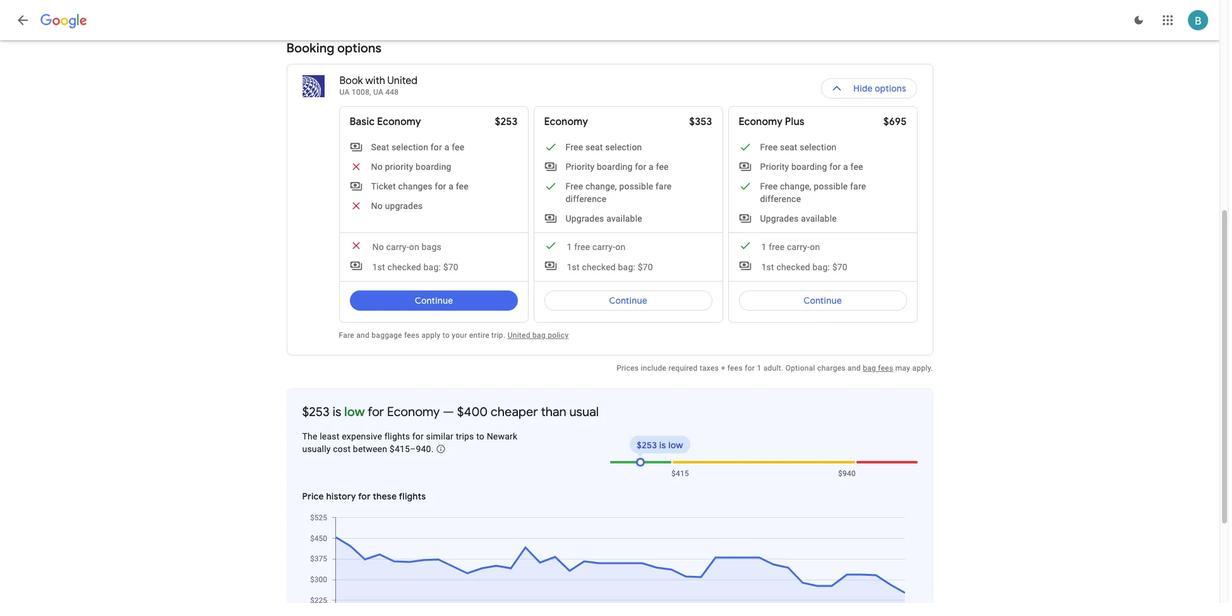 Task type: describe. For each thing, give the bounding box(es) containing it.
continue for economy
[[609, 295, 647, 306]]

difference for economy plus
[[760, 194, 801, 204]]

possible for economy plus
[[814, 181, 848, 191]]

1st for economy plus
[[762, 262, 774, 272]]

united inside book with united ua 1008, ua 448
[[387, 75, 418, 87]]

boarding for economy
[[597, 162, 633, 172]]

1 vertical spatial flights
[[399, 491, 426, 502]]

priority boarding for a fee for economy
[[566, 162, 669, 172]]

upgrades for economy
[[566, 214, 604, 224]]

$415
[[671, 469, 689, 478]]

these
[[373, 491, 397, 502]]

policy
[[548, 331, 569, 340]]

is for $253 is low for economy — $400 cheaper than usual
[[333, 404, 341, 420]]

charges
[[818, 364, 846, 373]]

adult.
[[764, 364, 784, 373]]

first checked bag costs 70 us dollars element for economy
[[544, 260, 653, 274]]

1 free carry-on for economy
[[567, 242, 626, 252]]

book
[[340, 75, 363, 87]]

$415–940.
[[390, 444, 434, 454]]

taxes
[[700, 364, 719, 373]]

1 carry- from the left
[[386, 242, 409, 252]]

your
[[452, 331, 467, 340]]

ticket
[[371, 181, 396, 191]]

1 selection from the left
[[392, 142, 428, 152]]

$253 is low for economy — $400 cheaper than usual
[[302, 404, 599, 420]]

no upgrades
[[371, 201, 423, 211]]

priority for economy plus
[[760, 162, 789, 172]]

with
[[365, 75, 385, 87]]

1st for economy
[[567, 262, 580, 272]]

upgrades
[[385, 201, 423, 211]]

no priority boarding
[[371, 162, 451, 172]]

1st checked bag: $70 for economy
[[762, 262, 848, 272]]

carry- for economy
[[593, 242, 615, 252]]

possible for economy
[[619, 181, 653, 191]]

priority for economy
[[566, 162, 595, 172]]

low for $253 is low
[[669, 440, 683, 451]]

usually
[[302, 444, 331, 454]]

on for economy plus
[[810, 242, 820, 252]]

booking
[[287, 40, 334, 56]]

between
[[353, 444, 387, 454]]

change, for economy plus
[[780, 181, 812, 191]]

history
[[326, 491, 356, 502]]

to inside the least expensive flights for similar trips to newark usually cost between $415–940.
[[476, 431, 485, 442]]

1 ua from the left
[[340, 88, 350, 97]]

first checked bag costs 70 us dollars element for economy plus
[[739, 260, 848, 274]]

include
[[641, 364, 667, 373]]

1 for economy
[[567, 242, 572, 252]]

basic
[[350, 116, 375, 128]]

bag: for economy
[[813, 262, 830, 272]]

seat for economy
[[586, 142, 603, 152]]

price history graph application
[[301, 513, 918, 603]]

seat selection for a fee
[[371, 142, 465, 152]]

hide options
[[854, 83, 907, 94]]

booking options
[[287, 40, 382, 56]]

optional
[[786, 364, 815, 373]]

$353
[[689, 116, 712, 128]]

1 vertical spatial bag
[[863, 364, 876, 373]]

price history for these flights
[[302, 491, 426, 502]]

than
[[541, 404, 567, 420]]

available for economy
[[607, 214, 642, 224]]

least
[[320, 431, 340, 442]]

basic economy
[[350, 116, 421, 128]]

2 ua from the left
[[373, 88, 383, 97]]

bags
[[422, 242, 442, 252]]

may
[[896, 364, 911, 373]]

checked for basic economy
[[388, 262, 421, 272]]

fare
[[339, 331, 354, 340]]

entire
[[469, 331, 489, 340]]

seat
[[371, 142, 389, 152]]

0 horizontal spatial bag
[[533, 331, 546, 340]]

fare for $353
[[656, 181, 672, 191]]

fare for $695
[[850, 181, 866, 191]]

2 $70 from the left
[[638, 262, 653, 272]]

book with united ua 1008, ua 448
[[340, 75, 418, 97]]

baggage
[[372, 331, 402, 340]]

go back image
[[15, 13, 30, 28]]

Flight numbers UA 1008, UA 448 text field
[[340, 88, 399, 97]]

newark
[[487, 431, 518, 442]]

options for hide options
[[875, 83, 907, 94]]

0 horizontal spatial fees
[[404, 331, 420, 340]]

2 bag: from the left
[[618, 262, 636, 272]]

free change, possible fare difference for economy plus
[[760, 181, 866, 204]]

1 horizontal spatial united
[[508, 331, 531, 340]]

$253 for $253 is low
[[637, 440, 657, 451]]

$400
[[457, 404, 488, 420]]

fare and baggage fees apply to your entire trip. united bag policy
[[339, 331, 569, 340]]



Task type: locate. For each thing, give the bounding box(es) containing it.
2 1st from the left
[[567, 262, 580, 272]]

1 upgrades available from the left
[[566, 214, 642, 224]]

no down no upgrades
[[372, 242, 384, 252]]

3 checked from the left
[[777, 262, 810, 272]]

options
[[337, 40, 382, 56], [875, 83, 907, 94]]

learn more about price insights image
[[436, 444, 446, 454]]

0 horizontal spatial priority
[[566, 162, 595, 172]]

2 1 free carry-on from the left
[[762, 242, 820, 252]]

0 horizontal spatial upgrades available
[[566, 214, 642, 224]]

2 upgrades from the left
[[760, 214, 799, 224]]

2 horizontal spatial first checked bag costs 70 us dollars element
[[739, 260, 848, 274]]

price history graph image
[[301, 513, 918, 603]]

options for booking options
[[337, 40, 382, 56]]

1 horizontal spatial fare
[[850, 181, 866, 191]]

1 horizontal spatial priority boarding for a fee
[[760, 162, 863, 172]]

1 horizontal spatial fees
[[728, 364, 743, 373]]

to right trips
[[476, 431, 485, 442]]

1 horizontal spatial bag
[[863, 364, 876, 373]]

0 horizontal spatial selection
[[392, 142, 428, 152]]

1 horizontal spatial possible
[[814, 181, 848, 191]]

options right hide on the top of page
[[875, 83, 907, 94]]

2 horizontal spatial checked
[[777, 262, 810, 272]]

similar
[[426, 431, 454, 442]]

ua
[[340, 88, 350, 97], [373, 88, 383, 97]]

2 horizontal spatial continue button
[[739, 286, 907, 316]]

1 change, from the left
[[586, 181, 617, 191]]

2 continue from the left
[[609, 295, 647, 306]]

2 free change, possible fare difference from the left
[[760, 181, 866, 204]]

0 horizontal spatial continue
[[415, 295, 453, 306]]

$253 for $253 is low for economy — $400 cheaper than usual
[[302, 404, 330, 420]]

ua down book
[[340, 88, 350, 97]]

0 vertical spatial $253
[[495, 116, 518, 128]]

checked
[[388, 262, 421, 272], [582, 262, 616, 272], [777, 262, 810, 272]]

1 vertical spatial $253
[[302, 404, 330, 420]]

0 horizontal spatial options
[[337, 40, 382, 56]]

checked for economy plus
[[777, 262, 810, 272]]

2 selection from the left
[[605, 142, 642, 152]]

0 horizontal spatial ua
[[340, 88, 350, 97]]

3 1st checked bag: $70 from the left
[[762, 262, 848, 272]]

priority
[[385, 162, 413, 172]]

trips
[[456, 431, 474, 442]]

0 vertical spatial low
[[344, 404, 365, 420]]

3 first checked bag costs 70 us dollars element from the left
[[739, 260, 848, 274]]

fees left may
[[878, 364, 894, 373]]

required
[[669, 364, 698, 373]]

1 horizontal spatial change,
[[780, 181, 812, 191]]

priority boarding for a fee for economy plus
[[760, 162, 863, 172]]

carry-
[[386, 242, 409, 252], [593, 242, 615, 252], [787, 242, 810, 252]]

continue for economy plus
[[804, 295, 842, 306]]

free seat selection for economy plus
[[760, 142, 837, 152]]

1 first checked bag costs 70 us dollars element from the left
[[350, 260, 459, 274]]

$70 for basic
[[443, 262, 459, 272]]

1 horizontal spatial $253
[[495, 116, 518, 128]]

2 seat from the left
[[780, 142, 798, 152]]

1 continue from the left
[[415, 295, 453, 306]]

change appearance image
[[1124, 5, 1154, 35]]

1 horizontal spatial seat
[[780, 142, 798, 152]]

1 horizontal spatial to
[[476, 431, 485, 442]]

1 horizontal spatial first checked bag costs 70 us dollars element
[[544, 260, 653, 274]]

available
[[607, 214, 642, 224], [801, 214, 837, 224]]

1 priority from the left
[[566, 162, 595, 172]]

1 on from the left
[[409, 242, 419, 252]]

2 free seat selection from the left
[[760, 142, 837, 152]]

1 horizontal spatial $70
[[638, 262, 653, 272]]

2 vertical spatial $253
[[637, 440, 657, 451]]

1st
[[372, 262, 385, 272], [567, 262, 580, 272], [762, 262, 774, 272]]

1st checked bag: $70
[[372, 262, 459, 272], [567, 262, 653, 272], [762, 262, 848, 272]]

1 horizontal spatial low
[[669, 440, 683, 451]]

—
[[443, 404, 454, 420]]

bag fees button
[[863, 364, 894, 373]]

2 priority boarding for a fee from the left
[[760, 162, 863, 172]]

0 vertical spatial bag
[[533, 331, 546, 340]]

2 horizontal spatial fees
[[878, 364, 894, 373]]

fee
[[452, 142, 465, 152], [656, 162, 669, 172], [851, 162, 863, 172], [456, 181, 469, 191]]

0 horizontal spatial boarding
[[416, 162, 451, 172]]

0 horizontal spatial fare
[[656, 181, 672, 191]]

0 horizontal spatial possible
[[619, 181, 653, 191]]

3 1st from the left
[[762, 262, 774, 272]]

0 vertical spatial to
[[443, 331, 450, 340]]

0 horizontal spatial to
[[443, 331, 450, 340]]

flights inside the least expensive flights for similar trips to newark usually cost between $415–940.
[[385, 431, 410, 442]]

0 horizontal spatial free seat selection
[[566, 142, 642, 152]]

first checked bag costs 70 us dollars element
[[350, 260, 459, 274], [544, 260, 653, 274], [739, 260, 848, 274]]

$70 for economy
[[832, 262, 848, 272]]

cheaper
[[491, 404, 538, 420]]

economy plus
[[739, 116, 805, 128]]

low up $415
[[669, 440, 683, 451]]

2 horizontal spatial boarding
[[792, 162, 827, 172]]

1 vertical spatial low
[[669, 440, 683, 451]]

0 horizontal spatial free change, possible fare difference
[[566, 181, 672, 204]]

upgrades for economy plus
[[760, 214, 799, 224]]

0 horizontal spatial change,
[[586, 181, 617, 191]]

0 horizontal spatial low
[[344, 404, 365, 420]]

1 continue button from the left
[[350, 286, 518, 316]]

$253
[[495, 116, 518, 128], [302, 404, 330, 420], [637, 440, 657, 451]]

1 horizontal spatial 1 free carry-on
[[762, 242, 820, 252]]

trip.
[[492, 331, 506, 340]]

0 horizontal spatial difference
[[566, 194, 607, 204]]

2 free from the left
[[769, 242, 785, 252]]

united bag policy link
[[508, 331, 569, 340]]

list
[[287, 0, 933, 25]]

free
[[566, 142, 583, 152], [760, 142, 778, 152], [566, 181, 583, 191], [760, 181, 778, 191]]

2 change, from the left
[[780, 181, 812, 191]]

0 horizontal spatial $70
[[443, 262, 459, 272]]

apply
[[422, 331, 441, 340]]

plus
[[785, 116, 805, 128]]

no down seat on the left top of page
[[371, 162, 383, 172]]

low for $253 is low for economy — $400 cheaper than usual
[[344, 404, 365, 420]]

to left your
[[443, 331, 450, 340]]

options up book
[[337, 40, 382, 56]]

upgrades available for economy plus
[[760, 214, 837, 224]]

0 horizontal spatial priority boarding for a fee
[[566, 162, 669, 172]]

2 fare from the left
[[850, 181, 866, 191]]

changes
[[398, 181, 433, 191]]

continue button for economy plus
[[739, 286, 907, 316]]

0 horizontal spatial and
[[356, 331, 370, 340]]

0 vertical spatial options
[[337, 40, 382, 56]]

bag: for basic
[[424, 262, 441, 272]]

1008,
[[352, 88, 371, 97]]

1 horizontal spatial free seat selection
[[760, 142, 837, 152]]

3 $70 from the left
[[832, 262, 848, 272]]

0 horizontal spatial first checked bag costs 70 us dollars element
[[350, 260, 459, 274]]

on for economy
[[615, 242, 626, 252]]

1st checked bag: $70 for basic
[[372, 262, 459, 272]]

2 vertical spatial no
[[372, 242, 384, 252]]

change, for economy
[[586, 181, 617, 191]]

0 horizontal spatial united
[[387, 75, 418, 87]]

1 horizontal spatial 1st checked bag: $70
[[567, 262, 653, 272]]

change,
[[586, 181, 617, 191], [780, 181, 812, 191]]

2 upgrades available from the left
[[760, 214, 837, 224]]

2 checked from the left
[[582, 262, 616, 272]]

bag
[[533, 331, 546, 340], [863, 364, 876, 373]]

0 horizontal spatial is
[[333, 404, 341, 420]]

checked for economy
[[582, 262, 616, 272]]

seat
[[586, 142, 603, 152], [780, 142, 798, 152]]

2 possible from the left
[[814, 181, 848, 191]]

usual
[[570, 404, 599, 420]]

1 vertical spatial and
[[848, 364, 861, 373]]

list item
[[287, 0, 933, 25]]

free for economy plus
[[769, 242, 785, 252]]

on
[[409, 242, 419, 252], [615, 242, 626, 252], [810, 242, 820, 252]]

2 first checked bag costs 70 us dollars element from the left
[[544, 260, 653, 274]]

a
[[445, 142, 449, 152], [649, 162, 654, 172], [843, 162, 848, 172], [449, 181, 454, 191]]

1 possible from the left
[[619, 181, 653, 191]]

3 on from the left
[[810, 242, 820, 252]]

0 vertical spatial is
[[333, 404, 341, 420]]

0 horizontal spatial free
[[574, 242, 590, 252]]

$253 for $253
[[495, 116, 518, 128]]

1 available from the left
[[607, 214, 642, 224]]

0 horizontal spatial 1 free carry-on
[[567, 242, 626, 252]]

free seat selection for economy
[[566, 142, 642, 152]]

1 horizontal spatial priority
[[760, 162, 789, 172]]

0 horizontal spatial upgrades
[[566, 214, 604, 224]]

1 horizontal spatial available
[[801, 214, 837, 224]]

available for economy plus
[[801, 214, 837, 224]]

1 horizontal spatial options
[[875, 83, 907, 94]]

and right charges at the right
[[848, 364, 861, 373]]

for inside the least expensive flights for similar trips to newark usually cost between $415–940.
[[412, 431, 424, 442]]

2 horizontal spatial continue
[[804, 295, 842, 306]]

boarding
[[416, 162, 451, 172], [597, 162, 633, 172], [792, 162, 827, 172]]

hide options button
[[822, 73, 918, 104]]

2 horizontal spatial 1st
[[762, 262, 774, 272]]

free change, possible fare difference for economy
[[566, 181, 672, 204]]

no
[[371, 162, 383, 172], [371, 201, 383, 211], [372, 242, 384, 252]]

hide
[[854, 83, 873, 94]]

0 vertical spatial no
[[371, 162, 383, 172]]

possible
[[619, 181, 653, 191], [814, 181, 848, 191]]

2 horizontal spatial carry-
[[787, 242, 810, 252]]

1 for economy plus
[[762, 242, 767, 252]]

united up 448
[[387, 75, 418, 87]]

1 1 free carry-on from the left
[[567, 242, 626, 252]]

the
[[302, 431, 318, 442]]

1 horizontal spatial continue button
[[544, 286, 712, 316]]

1 horizontal spatial upgrades
[[760, 214, 799, 224]]

0 horizontal spatial seat
[[586, 142, 603, 152]]

fees right +
[[728, 364, 743, 373]]

0 horizontal spatial continue button
[[350, 286, 518, 316]]

fare
[[656, 181, 672, 191], [850, 181, 866, 191]]

continue button
[[350, 286, 518, 316], [544, 286, 712, 316], [739, 286, 907, 316]]

448
[[386, 88, 399, 97]]

0 horizontal spatial 1st checked bag: $70
[[372, 262, 459, 272]]

1 $70 from the left
[[443, 262, 459, 272]]

1 horizontal spatial upgrades available
[[760, 214, 837, 224]]

1 fare from the left
[[656, 181, 672, 191]]

1 free from the left
[[574, 242, 590, 252]]

0 horizontal spatial available
[[607, 214, 642, 224]]

apply.
[[913, 364, 933, 373]]

1 vertical spatial is
[[659, 440, 666, 451]]

economy
[[377, 116, 421, 128], [544, 116, 588, 128], [739, 116, 783, 128], [387, 404, 440, 420]]

1 difference from the left
[[566, 194, 607, 204]]

1 horizontal spatial boarding
[[597, 162, 633, 172]]

$253 is low
[[637, 440, 683, 451]]

upgrades
[[566, 214, 604, 224], [760, 214, 799, 224]]

upgrades available for economy
[[566, 214, 642, 224]]

2 horizontal spatial selection
[[800, 142, 837, 152]]

2 carry- from the left
[[593, 242, 615, 252]]

selection for economy plus
[[800, 142, 837, 152]]

0 horizontal spatial $253
[[302, 404, 330, 420]]

expensive
[[342, 431, 382, 442]]

1 horizontal spatial selection
[[605, 142, 642, 152]]

selection for economy
[[605, 142, 642, 152]]

for
[[431, 142, 442, 152], [635, 162, 647, 172], [830, 162, 841, 172], [435, 181, 446, 191], [745, 364, 755, 373], [368, 404, 384, 420], [412, 431, 424, 442], [358, 491, 371, 502]]

free change, possible fare difference
[[566, 181, 672, 204], [760, 181, 866, 204]]

the least expensive flights for similar trips to newark usually cost between $415–940.
[[302, 431, 518, 454]]

no carry-on bags
[[372, 242, 442, 252]]

upgrades available
[[566, 214, 642, 224], [760, 214, 837, 224]]

is for $253 is low
[[659, 440, 666, 451]]

1 priority boarding for a fee from the left
[[566, 162, 669, 172]]

cost
[[333, 444, 351, 454]]

+
[[721, 364, 726, 373]]

1 vertical spatial to
[[476, 431, 485, 442]]

bag left may
[[863, 364, 876, 373]]

ticket changes for a fee
[[371, 181, 469, 191]]

1 seat from the left
[[586, 142, 603, 152]]

united right trip.
[[508, 331, 531, 340]]

1 horizontal spatial bag:
[[618, 262, 636, 272]]

2 on from the left
[[615, 242, 626, 252]]

2 horizontal spatial $70
[[832, 262, 848, 272]]

options inside dropdown button
[[875, 83, 907, 94]]

1 horizontal spatial 1st
[[567, 262, 580, 272]]

priority boarding for a fee
[[566, 162, 669, 172], [760, 162, 863, 172]]

1 bag: from the left
[[424, 262, 441, 272]]

2 horizontal spatial bag:
[[813, 262, 830, 272]]

3 continue button from the left
[[739, 286, 907, 316]]

$940
[[838, 469, 856, 478]]

1 horizontal spatial free change, possible fare difference
[[760, 181, 866, 204]]

1 free seat selection from the left
[[566, 142, 642, 152]]

1 1st from the left
[[372, 262, 385, 272]]

carry- for economy plus
[[787, 242, 810, 252]]

free
[[574, 242, 590, 252], [769, 242, 785, 252]]

boarding for economy plus
[[792, 162, 827, 172]]

1 checked from the left
[[388, 262, 421, 272]]

flights up $415–940.
[[385, 431, 410, 442]]

fees
[[404, 331, 420, 340], [728, 364, 743, 373], [878, 364, 894, 373]]

1 free carry-on for economy plus
[[762, 242, 820, 252]]

2 priority from the left
[[760, 162, 789, 172]]

1 horizontal spatial free
[[769, 242, 785, 252]]

1 horizontal spatial continue
[[609, 295, 647, 306]]

no for no upgrades
[[371, 201, 383, 211]]

3 carry- from the left
[[787, 242, 810, 252]]

free for economy
[[574, 242, 590, 252]]

low
[[344, 404, 365, 420], [669, 440, 683, 451]]

1 upgrades from the left
[[566, 214, 604, 224]]

prices
[[617, 364, 639, 373]]

no for no priority boarding
[[371, 162, 383, 172]]

flights
[[385, 431, 410, 442], [399, 491, 426, 502]]

price
[[302, 491, 324, 502]]

2 horizontal spatial $253
[[637, 440, 657, 451]]

no down ticket
[[371, 201, 383, 211]]

3 continue from the left
[[804, 295, 842, 306]]

flights right these
[[399, 491, 426, 502]]

1 vertical spatial no
[[371, 201, 383, 211]]

1st for basic economy
[[372, 262, 385, 272]]

1 horizontal spatial difference
[[760, 194, 801, 204]]

difference for economy
[[566, 194, 607, 204]]

2 1st checked bag: $70 from the left
[[567, 262, 653, 272]]

selection
[[392, 142, 428, 152], [605, 142, 642, 152], [800, 142, 837, 152]]

1 horizontal spatial on
[[615, 242, 626, 252]]

2 horizontal spatial on
[[810, 242, 820, 252]]

prices include required taxes + fees for 1 adult. optional charges and bag fees may apply.
[[617, 364, 933, 373]]

$695
[[884, 116, 907, 128]]

3 boarding from the left
[[792, 162, 827, 172]]

0 horizontal spatial on
[[409, 242, 419, 252]]

2 difference from the left
[[760, 194, 801, 204]]

2 available from the left
[[801, 214, 837, 224]]

united
[[387, 75, 418, 87], [508, 331, 531, 340]]

1 1st checked bag: $70 from the left
[[372, 262, 459, 272]]

bag:
[[424, 262, 441, 272], [618, 262, 636, 272], [813, 262, 830, 272]]

0 horizontal spatial 1st
[[372, 262, 385, 272]]

bag left the policy
[[533, 331, 546, 340]]

1 free carry-on
[[567, 242, 626, 252], [762, 242, 820, 252]]

and right fare at the left of the page
[[356, 331, 370, 340]]

no for no carry-on bags
[[372, 242, 384, 252]]

difference
[[566, 194, 607, 204], [760, 194, 801, 204]]

0 vertical spatial and
[[356, 331, 370, 340]]

1
[[567, 242, 572, 252], [762, 242, 767, 252], [757, 364, 762, 373]]

1 boarding from the left
[[416, 162, 451, 172]]

1 vertical spatial united
[[508, 331, 531, 340]]

1 free change, possible fare difference from the left
[[566, 181, 672, 204]]

seat for economy plus
[[780, 142, 798, 152]]

1 horizontal spatial is
[[659, 440, 666, 451]]

1 horizontal spatial ua
[[373, 88, 383, 97]]

first checked bag costs 70 us dollars element for basic economy
[[350, 260, 459, 274]]

low up expensive
[[344, 404, 365, 420]]

continue
[[415, 295, 453, 306], [609, 295, 647, 306], [804, 295, 842, 306]]

ua down the "with"
[[373, 88, 383, 97]]

1 horizontal spatial checked
[[582, 262, 616, 272]]

fees left apply
[[404, 331, 420, 340]]

3 selection from the left
[[800, 142, 837, 152]]

priority
[[566, 162, 595, 172], [760, 162, 789, 172]]

2 boarding from the left
[[597, 162, 633, 172]]

0 horizontal spatial bag:
[[424, 262, 441, 272]]

2 continue button from the left
[[544, 286, 712, 316]]

continue button for economy
[[544, 286, 712, 316]]

3 bag: from the left
[[813, 262, 830, 272]]

1 horizontal spatial and
[[848, 364, 861, 373]]



Task type: vqa. For each thing, say whether or not it's contained in the screenshot.
is to the right
yes



